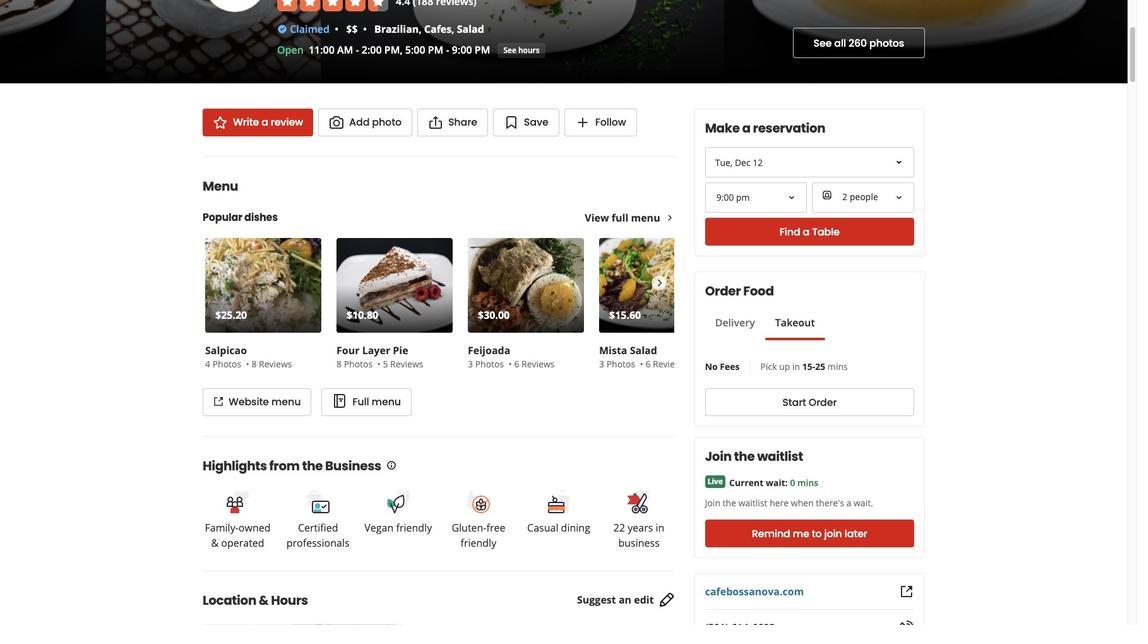 Task type: vqa. For each thing, say whether or not it's contained in the screenshot.
leftmost the mins
yes



Task type: locate. For each thing, give the bounding box(es) containing it.
fees
[[720, 361, 740, 373]]

waitlist up the wait:
[[757, 448, 803, 466]]

mins right 0
[[798, 477, 819, 489]]

a right the find
[[803, 225, 810, 239]]

photos inside four layer pie 8 photos
[[344, 358, 373, 370]]

6 reviews right 'feijoada 3 photos'
[[514, 358, 555, 370]]

1 , from the left
[[419, 22, 422, 36]]

in inside "22 years in business"
[[656, 521, 665, 535]]

order food
[[705, 282, 774, 300]]

menu right full
[[372, 395, 401, 409]]

add
[[349, 115, 370, 129]]

menu inside 'link'
[[272, 395, 301, 409]]

see for see all 260 photos
[[814, 36, 832, 50]]

years_in_business image
[[627, 489, 652, 515]]

1 horizontal spatial friendly
[[461, 536, 497, 550]]

0 horizontal spatial order
[[705, 282, 741, 300]]

0 horizontal spatial friendly
[[396, 521, 432, 535]]

6 for feijoada
[[514, 358, 519, 370]]

$$
[[346, 22, 358, 36]]

0 vertical spatial &
[[211, 536, 219, 550]]

reviews for feijoada
[[522, 358, 555, 370]]

0 horizontal spatial see
[[504, 45, 517, 55]]

1 horizontal spatial -
[[446, 43, 450, 57]]

a for write
[[262, 115, 268, 129]]

the right from
[[302, 457, 323, 475]]

2 pm from the left
[[475, 43, 490, 57]]

highlights from the business
[[203, 457, 381, 475]]

wait:
[[766, 477, 788, 489]]

follow
[[595, 115, 626, 129]]

260
[[849, 36, 867, 50]]

5 reviews
[[383, 358, 424, 370]]

& left the hours at the bottom left of page
[[259, 592, 269, 610]]

order
[[705, 282, 741, 300], [809, 395, 837, 410]]

see left all
[[814, 36, 832, 50]]

table
[[812, 225, 840, 239]]

join for join the waitlist
[[705, 448, 732, 466]]

waitlist down current
[[739, 497, 768, 509]]

a inside 'link'
[[262, 115, 268, 129]]

the down the live
[[723, 497, 737, 509]]

pm right "9:00"
[[475, 43, 490, 57]]

&
[[211, 536, 219, 550], [259, 592, 269, 610]]

popular dishes
[[203, 210, 278, 225]]

0 horizontal spatial salad
[[457, 22, 484, 36]]

in for business
[[656, 521, 665, 535]]

1 horizontal spatial mins
[[828, 361, 848, 373]]

claimed
[[290, 22, 330, 36]]

1 horizontal spatial &
[[259, 592, 269, 610]]

photos down feijoada at the left of the page
[[475, 358, 504, 370]]

1 vertical spatial salad
[[630, 344, 657, 358]]

operated
[[221, 536, 264, 550]]

24 phone v2 image
[[899, 620, 915, 625]]

16 external link v2 image
[[214, 397, 224, 407]]

make a reservation
[[705, 119, 826, 137]]

- right am
[[356, 43, 359, 57]]

see left 'hours'
[[504, 45, 517, 55]]

tab list
[[705, 315, 825, 340]]

3 photos from the left
[[475, 358, 504, 370]]

business
[[325, 457, 381, 475]]

menu element
[[183, 157, 718, 416]]

brazilian
[[375, 22, 419, 36]]

1 horizontal spatial in
[[793, 361, 800, 373]]

0 vertical spatial order
[[705, 282, 741, 300]]

wait.
[[854, 497, 874, 509]]

join up the live
[[705, 448, 732, 466]]

1 horizontal spatial ,
[[452, 22, 455, 36]]

1 horizontal spatial 8
[[337, 358, 342, 370]]

reviews
[[259, 358, 292, 370], [390, 358, 424, 370], [522, 358, 555, 370], [653, 358, 686, 370]]

review
[[271, 115, 303, 129]]

4 reviews from the left
[[653, 358, 686, 370]]

join
[[825, 526, 842, 541]]

$10.80
[[347, 308, 379, 322]]

join down the live
[[705, 497, 721, 509]]

3 down feijoada at the left of the page
[[468, 358, 473, 370]]

the
[[734, 448, 755, 466], [302, 457, 323, 475], [723, 497, 737, 509]]

casual_dining image
[[546, 489, 572, 515]]

1 vertical spatial order
[[809, 395, 837, 410]]

2 reviews from the left
[[390, 358, 424, 370]]

a for make
[[743, 119, 751, 137]]

vegan friendly
[[365, 521, 432, 535]]

-
[[356, 43, 359, 57], [446, 43, 450, 57]]

delivery
[[715, 316, 755, 330]]

mins right 25
[[828, 361, 848, 373]]

0 vertical spatial join
[[705, 448, 732, 466]]

2 6 from the left
[[646, 358, 651, 370]]

1 horizontal spatial menu
[[372, 395, 401, 409]]

22
[[614, 521, 625, 535]]

1 6 reviews from the left
[[514, 358, 555, 370]]

friendly
[[396, 521, 432, 535], [461, 536, 497, 550]]

0 horizontal spatial 6 reviews
[[514, 358, 555, 370]]

menu right the website
[[272, 395, 301, 409]]

pm right 5:00
[[428, 43, 444, 57]]

add photo
[[349, 115, 402, 129]]

0 horizontal spatial -
[[356, 43, 359, 57]]

menu
[[631, 211, 661, 225], [272, 395, 301, 409], [372, 395, 401, 409]]

1 6 from the left
[[514, 358, 519, 370]]

am
[[337, 43, 353, 57]]

5
[[383, 358, 388, 370]]

salad link
[[457, 22, 484, 36]]

0 horizontal spatial 8
[[252, 358, 257, 370]]

live current wait: 0 mins
[[708, 476, 819, 489]]

reviews up website menu
[[259, 358, 292, 370]]

brazilian link
[[375, 22, 419, 36]]

8 down "four"
[[337, 358, 342, 370]]

& inside family-owned & operated
[[211, 536, 219, 550]]

0 horizontal spatial in
[[656, 521, 665, 535]]

reviews right 'feijoada 3 photos'
[[522, 358, 555, 370]]

salad inside mista salad 3 photos
[[630, 344, 657, 358]]

1 horizontal spatial 3
[[599, 358, 605, 370]]

0 horizontal spatial pm
[[428, 43, 444, 57]]

highlights
[[203, 457, 267, 475]]

salpicao 4 photos
[[205, 344, 247, 370]]

family-
[[205, 521, 239, 535]]

8 right salpicao 4 photos
[[252, 358, 257, 370]]

24 share v2 image
[[428, 115, 443, 130]]

4 photos from the left
[[607, 358, 636, 370]]

1 reviews from the left
[[259, 358, 292, 370]]

25
[[816, 361, 826, 373]]

0 horizontal spatial ,
[[419, 22, 422, 36]]

photo of cafe bossa nova - little rock, ar, us. choconana bread pudding
house made french bread soaked in banana and chocolate chip custard served warm with spicy rum sauce. image
[[0, 0, 106, 83]]

view
[[585, 211, 609, 225]]

a right write
[[262, 115, 268, 129]]

free
[[487, 521, 506, 535]]

friendly down 'vegan_friendly' icon
[[396, 521, 432, 535]]

24 pencil v2 image
[[659, 593, 674, 608]]

1 join from the top
[[705, 448, 732, 466]]

see hours
[[504, 45, 540, 55]]

website menu link
[[203, 388, 312, 416]]

1 horizontal spatial 6 reviews
[[646, 358, 686, 370]]

tab list containing delivery
[[705, 315, 825, 340]]

waitlist for join the waitlist
[[757, 448, 803, 466]]

photo of cafe bossa nova - little rock, ar, us. coxinhas (2) gf 
deep fried chicken croquette made with potato flakes, chicken breast, catupiry cheese, and fresh herbs. image
[[321, 0, 724, 83]]

None field
[[813, 183, 915, 213], [707, 184, 806, 212], [813, 183, 915, 213], [707, 184, 806, 212]]

1 horizontal spatial see
[[814, 36, 832, 50]]

business
[[619, 536, 660, 550]]

,
[[419, 22, 422, 36], [452, 22, 455, 36]]

when
[[791, 497, 814, 509]]

reviews for mista salad
[[653, 358, 686, 370]]

photos down "four"
[[344, 358, 373, 370]]

0 horizontal spatial mins
[[798, 477, 819, 489]]

no
[[705, 361, 718, 373]]

later
[[845, 526, 868, 541]]

1 vertical spatial waitlist
[[739, 497, 768, 509]]

vegan_friendly image
[[386, 489, 411, 515]]

1 vertical spatial join
[[705, 497, 721, 509]]

pm
[[428, 43, 444, 57], [475, 43, 490, 57]]

follow button
[[564, 109, 637, 136]]

photos down salpicao
[[213, 358, 241, 370]]

2 join from the top
[[705, 497, 721, 509]]

in right up
[[793, 361, 800, 373]]

1 photos from the left
[[213, 358, 241, 370]]

1 horizontal spatial salad
[[630, 344, 657, 358]]

Select a date text field
[[705, 147, 915, 177]]

waitlist for join the waitlist here when there's a wait.
[[739, 497, 768, 509]]

friendly down gluten-
[[461, 536, 497, 550]]

reviews for four layer pie
[[390, 358, 424, 370]]

a
[[262, 115, 268, 129], [743, 119, 751, 137], [803, 225, 810, 239], [847, 497, 852, 509]]

0 vertical spatial waitlist
[[757, 448, 803, 466]]

cafebossanova.com link
[[705, 585, 804, 599]]

four layer pie image
[[337, 238, 453, 333]]

the up current
[[734, 448, 755, 466]]

there's
[[816, 497, 845, 509]]

2 6 reviews from the left
[[646, 358, 686, 370]]

reviews down pie
[[390, 358, 424, 370]]

0 horizontal spatial &
[[211, 536, 219, 550]]

3 down mista
[[599, 358, 605, 370]]

brazilian , cafes , salad
[[375, 22, 484, 36]]

6 reviews for mista salad
[[646, 358, 686, 370]]

- left "9:00"
[[446, 43, 450, 57]]

save button
[[493, 109, 559, 136]]

salpicao
[[205, 344, 247, 358]]

1 vertical spatial in
[[656, 521, 665, 535]]

2 8 from the left
[[337, 358, 342, 370]]

1 vertical spatial friendly
[[461, 536, 497, 550]]

0 vertical spatial in
[[793, 361, 800, 373]]

mins inside live current wait: 0 mins
[[798, 477, 819, 489]]

previous image
[[211, 275, 224, 291]]

photos down mista
[[607, 358, 636, 370]]

salad
[[457, 22, 484, 36], [630, 344, 657, 358]]

see for see hours
[[504, 45, 517, 55]]

1 horizontal spatial order
[[809, 395, 837, 410]]

, left the salad link
[[452, 22, 455, 36]]

menu left 14 chevron right outline "image"
[[631, 211, 661, 225]]

menu
[[203, 177, 238, 195]]

info icon image
[[386, 461, 396, 471], [386, 461, 396, 471]]

2:00
[[362, 43, 382, 57]]

salad up "9:00"
[[457, 22, 484, 36]]

order up delivery
[[705, 282, 741, 300]]

2 3 from the left
[[599, 358, 605, 370]]

3 inside mista salad 3 photos
[[599, 358, 605, 370]]

1 3 from the left
[[468, 358, 473, 370]]

1 horizontal spatial pm
[[475, 43, 490, 57]]

salad right mista
[[630, 344, 657, 358]]

me
[[793, 526, 810, 541]]

1 horizontal spatial 6
[[646, 358, 651, 370]]

6 reviews left no
[[646, 358, 686, 370]]

a right make
[[743, 119, 751, 137]]

popular
[[203, 210, 242, 225]]

22 years in business
[[614, 521, 665, 550]]

, left cafes link on the top of page
[[419, 22, 422, 36]]

view full menu
[[585, 211, 661, 225]]

2 photos from the left
[[344, 358, 373, 370]]

0 horizontal spatial menu
[[272, 395, 301, 409]]

2 , from the left
[[452, 22, 455, 36]]

reviews left no
[[653, 358, 686, 370]]

certified_professionals image
[[306, 489, 331, 515]]

1 pm from the left
[[428, 43, 444, 57]]

open 11:00 am - 2:00 pm, 5:00 pm - 9:00 pm
[[277, 43, 490, 57]]

in right years
[[656, 521, 665, 535]]

0 horizontal spatial 6
[[514, 358, 519, 370]]

24 external link v2 image
[[899, 584, 915, 599]]

years
[[628, 521, 653, 535]]

24 camera v2 image
[[329, 115, 344, 130]]

join for join the waitlist here when there's a wait.
[[705, 497, 721, 509]]

$30.00
[[478, 308, 510, 322]]

3 reviews from the left
[[522, 358, 555, 370]]

5:00
[[405, 43, 426, 57]]

0 horizontal spatial 3
[[468, 358, 473, 370]]

casual
[[527, 521, 559, 535]]

here
[[770, 497, 789, 509]]

24 menu v2 image
[[332, 394, 348, 409]]

& down the family-
[[211, 536, 219, 550]]

order right start
[[809, 395, 837, 410]]

in
[[793, 361, 800, 373], [656, 521, 665, 535]]

1 vertical spatial mins
[[798, 477, 819, 489]]



Task type: describe. For each thing, give the bounding box(es) containing it.
join the waitlist here when there's a wait.
[[705, 497, 874, 509]]

mista salad image
[[599, 238, 716, 333]]

four layer pie 8 photos
[[337, 344, 408, 370]]

to
[[812, 526, 822, 541]]

professionals
[[287, 536, 350, 550]]

takeout
[[776, 316, 815, 330]]

mista
[[599, 344, 628, 358]]

0 vertical spatial salad
[[457, 22, 484, 36]]

1 - from the left
[[356, 43, 359, 57]]

certified professionals
[[287, 521, 350, 550]]

see hours link
[[498, 43, 545, 58]]

15-
[[803, 361, 816, 373]]

the for join the waitlist here when there's a wait.
[[723, 497, 737, 509]]

takeout tab panel
[[705, 340, 825, 346]]

next image
[[652, 275, 666, 291]]

24 add v2 image
[[575, 115, 590, 130]]

owned
[[239, 521, 271, 535]]

pick
[[761, 361, 777, 373]]

dishes
[[244, 210, 278, 225]]

up
[[780, 361, 790, 373]]

view full menu link
[[585, 211, 674, 225]]

menu for full menu
[[372, 395, 401, 409]]

save
[[524, 115, 549, 129]]

gluten_free_friendly image
[[466, 489, 491, 515]]

photos inside mista salad 3 photos
[[607, 358, 636, 370]]

0
[[791, 477, 796, 489]]

website menu
[[229, 395, 301, 409]]

in for 15-
[[793, 361, 800, 373]]

website
[[229, 395, 269, 409]]

2 horizontal spatial menu
[[631, 211, 661, 225]]

$15.60
[[610, 308, 641, 322]]

vegan
[[365, 521, 394, 535]]

a for find
[[803, 225, 810, 239]]

full menu link
[[322, 388, 412, 416]]

find a table link
[[705, 218, 915, 246]]

find a table
[[780, 225, 840, 239]]

8 reviews
[[252, 358, 292, 370]]

6 for mista salad
[[646, 358, 651, 370]]

remind me to join later
[[752, 526, 868, 541]]

from
[[269, 457, 300, 475]]

write a review
[[233, 115, 303, 129]]

24 save outline v2 image
[[504, 115, 519, 130]]

11:00
[[309, 43, 335, 57]]

reservation
[[753, 119, 826, 137]]

an
[[619, 593, 632, 607]]

reviews for salpicao
[[259, 358, 292, 370]]

suggest
[[577, 593, 616, 607]]

salpicao image
[[205, 238, 322, 333]]

suggest an edit link
[[577, 593, 674, 608]]

write a review link
[[203, 109, 313, 136]]

feijoada 3 photos
[[468, 344, 511, 370]]

share button
[[417, 109, 488, 136]]

1 8 from the left
[[252, 358, 257, 370]]

family-owned & operated
[[205, 521, 271, 550]]

photos inside 'feijoada 3 photos'
[[475, 358, 504, 370]]

cafebossanova.com
[[705, 585, 804, 599]]

find
[[780, 225, 801, 239]]

current
[[730, 477, 764, 489]]

1 vertical spatial &
[[259, 592, 269, 610]]

photos
[[870, 36, 905, 50]]

see all 260 photos link
[[793, 28, 925, 58]]

8 inside four layer pie 8 photos
[[337, 358, 342, 370]]

order inside button
[[809, 395, 837, 410]]

live
[[708, 476, 723, 487]]

suggest an edit
[[577, 593, 654, 607]]

location & hours
[[203, 592, 308, 610]]

9:00
[[452, 43, 472, 57]]

16 claim filled v2 image
[[277, 24, 287, 34]]

3 inside 'feijoada 3 photos'
[[468, 358, 473, 370]]

location
[[203, 592, 256, 610]]

start order button
[[705, 388, 915, 416]]

photo of cafe bossa nova - little rock, ar, us. chocolate créme brulée
creamy and silky chocolate custard topped with crispy caramelized sugar. image
[[106, 0, 321, 83]]

layer
[[362, 344, 390, 358]]

all
[[835, 36, 846, 50]]

4
[[205, 358, 210, 370]]

menu for website menu
[[272, 395, 301, 409]]

gluten-free friendly
[[452, 521, 506, 550]]

hours
[[519, 45, 540, 55]]

pie
[[393, 344, 408, 358]]

friendly inside gluten-free friendly
[[461, 536, 497, 550]]

6 reviews for feijoada
[[514, 358, 555, 370]]

a left 'wait.'
[[847, 497, 852, 509]]

14 chevron right outline image
[[666, 214, 674, 222]]

4.4 star rating image
[[277, 0, 388, 11]]

casual dining
[[527, 521, 591, 535]]

remind
[[752, 526, 791, 541]]

see all 260 photos
[[814, 36, 905, 50]]

photos inside salpicao 4 photos
[[213, 358, 241, 370]]

write
[[233, 115, 259, 129]]

0 vertical spatial friendly
[[396, 521, 432, 535]]

feijoada
[[468, 344, 511, 358]]

start order
[[783, 395, 837, 410]]

four
[[337, 344, 360, 358]]

make
[[705, 119, 740, 137]]

hours
[[271, 592, 308, 610]]

feijoada image
[[468, 238, 584, 333]]

full menu
[[353, 395, 401, 409]]

mista salad 3 photos
[[599, 344, 657, 370]]

photo of cafe bossa nova - little rock, ar, us. pudim de leite (flan)
condensed milk custard topped with caramelized sugar. image
[[724, 0, 1128, 83]]

pm,
[[385, 43, 403, 57]]

24 star v2 image
[[213, 115, 228, 130]]

share
[[448, 115, 477, 129]]

2 - from the left
[[446, 43, 450, 57]]

family_owned_operated image
[[225, 489, 250, 515]]

certified
[[298, 521, 338, 535]]

the for join the waitlist
[[734, 448, 755, 466]]

0 vertical spatial mins
[[828, 361, 848, 373]]

add photo link
[[318, 109, 412, 136]]



